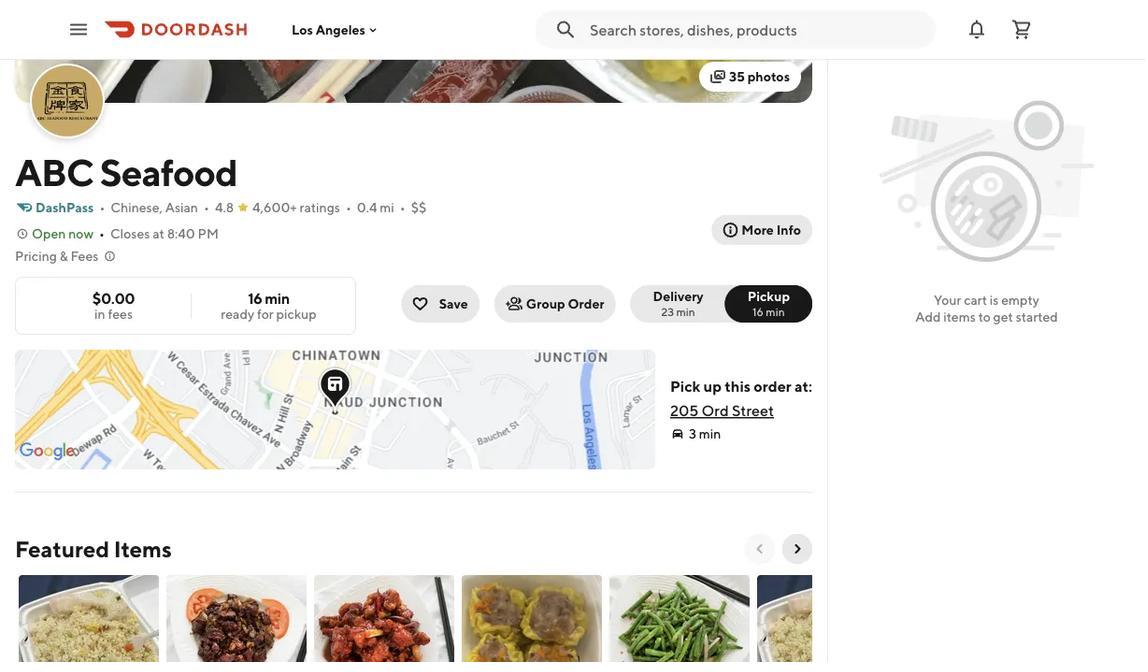 Task type: locate. For each thing, give the bounding box(es) containing it.
min down pickup
[[766, 305, 785, 318]]

your cart is empty add items to get started
[[916, 292, 1059, 325]]

order
[[568, 296, 605, 312]]

•
[[100, 200, 105, 215], [204, 200, 209, 215], [346, 200, 352, 215], [400, 200, 406, 215], [99, 226, 105, 241]]

angeles
[[316, 22, 366, 37]]

featured items
[[15, 536, 172, 562]]

min right ready
[[265, 290, 290, 307]]

• left "0.4"
[[346, 200, 352, 215]]

next button of carousel image
[[790, 542, 805, 557]]

in
[[95, 306, 105, 322]]

los angeles
[[292, 22, 366, 37]]

order methods option group
[[631, 285, 813, 323]]

photos
[[748, 69, 790, 84]]

&
[[60, 248, 68, 264]]

chinese,
[[111, 200, 163, 215]]

Store search: begin typing to search for stores available on DoorDash text field
[[590, 19, 925, 40]]

3 min
[[689, 426, 722, 442]]

orange chicken image
[[314, 575, 455, 662]]

dashpass •
[[36, 200, 105, 215]]

pick
[[671, 377, 701, 395]]

fillet steak french style 法式牛柳 image
[[167, 575, 307, 662]]

featured
[[15, 536, 109, 562]]

23
[[662, 305, 675, 318]]

sui mai 烧卖(4pc) image
[[462, 575, 602, 662]]

pickup
[[276, 306, 317, 322]]

• closes at 8:40 pm
[[99, 226, 219, 241]]

abc seafood image
[[32, 65, 103, 137]]

pm
[[198, 226, 219, 241]]

pick up this order at: 205 ord street
[[671, 377, 813, 420]]

more info button
[[712, 215, 813, 245]]

4,600+
[[253, 200, 297, 215]]

cart
[[965, 292, 988, 308]]

asian
[[165, 200, 198, 215]]

pricing
[[15, 248, 57, 264]]

16 inside 16 min ready for pickup
[[248, 290, 262, 307]]

None radio
[[726, 285, 813, 323]]

min inside delivery 23 min
[[677, 305, 696, 318]]

0 horizontal spatial 16
[[248, 290, 262, 307]]

group order button
[[495, 285, 616, 323]]

205 ord street link
[[671, 402, 775, 420]]

delivery
[[654, 289, 704, 304]]

min inside 'pickup 16 min'
[[766, 305, 785, 318]]

min
[[265, 290, 290, 307], [677, 305, 696, 318], [766, 305, 785, 318], [699, 426, 722, 442]]

16 down pickup
[[753, 305, 764, 318]]

mi
[[380, 200, 395, 215]]

pricing & fees
[[15, 248, 99, 264]]

started
[[1017, 309, 1059, 325]]

group order
[[527, 296, 605, 312]]

open menu image
[[67, 18, 90, 41]]

house special fried rice image
[[19, 575, 159, 662]]

3
[[689, 426, 697, 442]]

$$
[[411, 200, 427, 215]]

1 horizontal spatial 16
[[753, 305, 764, 318]]

fees
[[108, 306, 133, 322]]

4.8
[[215, 200, 234, 215]]

closes
[[110, 226, 150, 241]]

4,600+ ratings •
[[253, 200, 352, 215]]

None radio
[[631, 285, 738, 323]]

8:40
[[167, 226, 195, 241]]

16
[[248, 290, 262, 307], [753, 305, 764, 318]]

is
[[991, 292, 999, 308]]

your
[[935, 292, 962, 308]]

at
[[153, 226, 165, 241]]

min down delivery
[[677, 305, 696, 318]]

35 photos
[[730, 69, 790, 84]]

pickup 16 min
[[748, 289, 790, 318]]

items
[[114, 536, 172, 562]]

16 left pickup on the top left of the page
[[248, 290, 262, 307]]

• left 4.8
[[204, 200, 209, 215]]

205
[[671, 402, 699, 420]]

save button
[[402, 285, 480, 323]]



Task type: describe. For each thing, give the bounding box(es) containing it.
notification bell image
[[966, 18, 989, 41]]

previous button of carousel image
[[753, 542, 768, 557]]

16 inside 'pickup 16 min'
[[753, 305, 764, 318]]

abc seafood
[[15, 150, 237, 194]]

this
[[725, 377, 751, 395]]

get
[[994, 309, 1014, 325]]

los
[[292, 22, 313, 37]]

empty
[[1002, 292, 1040, 308]]

now
[[68, 226, 94, 241]]

0.4
[[357, 200, 377, 215]]

0.4 mi • $$
[[357, 200, 427, 215]]

delivery 23 min
[[654, 289, 704, 318]]

$0.00 in fees
[[92, 290, 135, 322]]

pan fried string bean dry style image
[[610, 575, 750, 662]]

open now
[[32, 226, 94, 241]]

ready
[[221, 306, 255, 322]]

min right 3
[[699, 426, 722, 442]]

open
[[32, 226, 66, 241]]

add
[[916, 309, 942, 325]]

save
[[439, 296, 469, 312]]

dashpass
[[36, 200, 94, 215]]

pickup
[[748, 289, 790, 304]]

group
[[527, 296, 566, 312]]

• right mi on the top of the page
[[400, 200, 406, 215]]

los angeles button
[[292, 22, 381, 37]]

info
[[777, 222, 802, 238]]

ord
[[702, 402, 729, 420]]

map region
[[0, 131, 891, 610]]

pricing & fees button
[[15, 247, 117, 266]]

• right now at the top
[[99, 226, 105, 241]]

0 items, open order cart image
[[1011, 18, 1034, 41]]

none radio containing delivery
[[631, 285, 738, 323]]

35
[[730, 69, 745, 84]]

more
[[742, 222, 774, 238]]

order
[[754, 377, 792, 395]]

35 photos button
[[700, 62, 802, 92]]

items
[[944, 309, 977, 325]]

fees
[[71, 248, 99, 264]]

16 min ready for pickup
[[221, 290, 317, 322]]

street
[[732, 402, 775, 420]]

for
[[257, 306, 274, 322]]

to
[[979, 309, 991, 325]]

$0.00
[[92, 290, 135, 307]]

• left chinese,
[[100, 200, 105, 215]]

powered by google image
[[20, 442, 75, 461]]

min inside 16 min ready for pickup
[[265, 290, 290, 307]]

chinese, asian
[[111, 200, 198, 215]]

abc
[[15, 150, 93, 194]]

more info
[[742, 222, 802, 238]]

up
[[704, 377, 722, 395]]

seafood
[[100, 150, 237, 194]]

ratings
[[300, 200, 340, 215]]

none radio containing pickup
[[726, 285, 813, 323]]

har gow 虾饺 （4pc) image
[[758, 575, 898, 662]]

at:
[[795, 377, 813, 395]]

featured items heading
[[15, 534, 172, 564]]



Task type: vqa. For each thing, say whether or not it's contained in the screenshot.
Featured Items heading
yes



